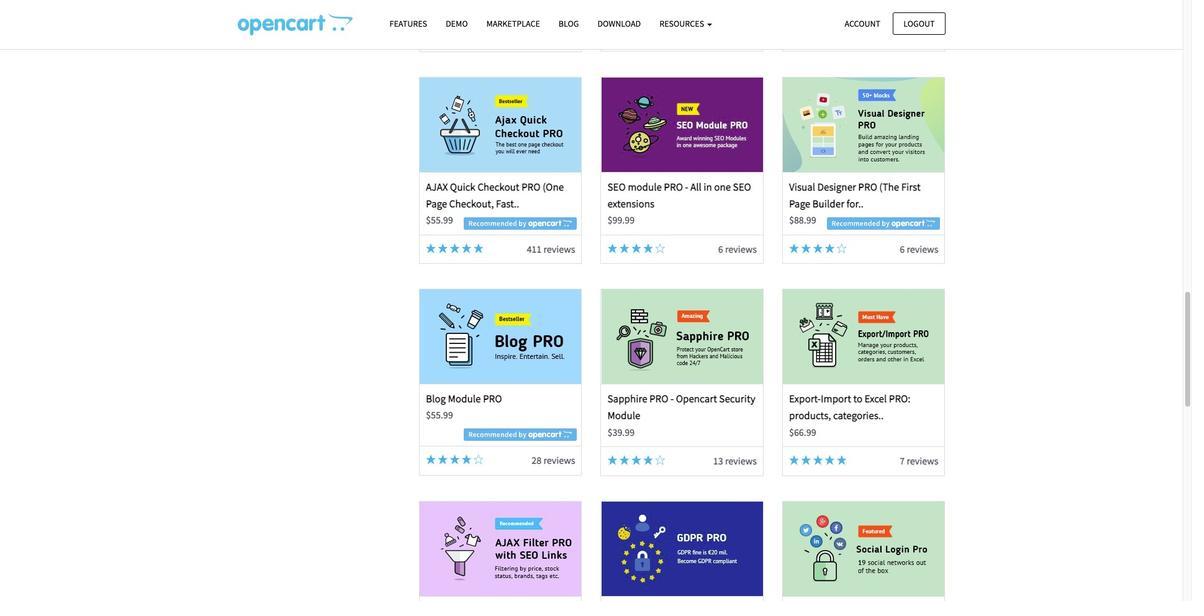 Task type: locate. For each thing, give the bounding box(es) containing it.
6 reviews
[[718, 243, 757, 255], [900, 243, 939, 255]]

pro inside visual designer pro (the first page builder for.. $88.99
[[858, 180, 877, 194]]

2 $55.99 from the top
[[426, 409, 453, 421]]

opencart extensions image
[[238, 13, 352, 35]]

first
[[902, 180, 921, 194]]

0 vertical spatial module
[[448, 392, 481, 406]]

6 reviews for visual designer pro (the first page builder for..
[[900, 243, 939, 255]]

features
[[390, 18, 427, 29]]

page for visual designer pro (the first page builder for..
[[789, 197, 811, 210]]

2 6 from the left
[[900, 243, 905, 255]]

1 vertical spatial $55.99
[[426, 409, 453, 421]]

0 vertical spatial 13 reviews
[[895, 30, 939, 42]]

$39.99
[[608, 426, 635, 438]]

0 horizontal spatial -
[[671, 392, 674, 406]]

1 page from the left
[[426, 197, 447, 210]]

411
[[527, 243, 542, 255]]

(the
[[880, 180, 899, 194]]

pro
[[522, 180, 541, 194], [664, 180, 683, 194], [858, 180, 877, 194], [483, 392, 502, 406], [650, 392, 669, 406]]

1 vertical spatial 13
[[713, 455, 723, 467]]

blog inside blog module pro $55.99
[[426, 392, 446, 406]]

13 down sapphire pro - opencart security module $39.99
[[713, 455, 723, 467]]

0 horizontal spatial module
[[448, 392, 481, 406]]

6
[[718, 243, 723, 255], [900, 243, 905, 255]]

page
[[426, 197, 447, 210], [789, 197, 811, 210]]

logout link
[[893, 12, 945, 35]]

seo module pro - all in one seo extensions image
[[602, 77, 763, 172]]

- left opencart on the right bottom
[[671, 392, 674, 406]]

1 $55.99 from the top
[[426, 214, 453, 226]]

0 horizontal spatial 13 reviews
[[713, 455, 757, 467]]

0 vertical spatial -
[[685, 180, 688, 194]]

0 horizontal spatial 13
[[713, 455, 723, 467]]

blog
[[559, 18, 579, 29], [426, 392, 446, 406]]

page down ajax
[[426, 197, 447, 210]]

-
[[685, 180, 688, 194], [671, 392, 674, 406]]

export-
[[789, 392, 821, 406]]

13 for opencart extensions image at top left
[[895, 30, 905, 42]]

pro inside blog module pro $55.99
[[483, 392, 502, 406]]

module inside sapphire pro - opencart security module $39.99
[[608, 409, 641, 423]]

1 vertical spatial -
[[671, 392, 674, 406]]

7 reviews
[[900, 455, 939, 467]]

demo link
[[437, 13, 477, 35]]

star light o image down seo module pro - all in one seo extensions $99.99
[[655, 243, 665, 253]]

$55.99
[[426, 214, 453, 226], [426, 409, 453, 421]]

logout
[[904, 18, 935, 29]]

1 6 from the left
[[718, 243, 723, 255]]

- left all at the top right
[[685, 180, 688, 194]]

visual
[[789, 180, 815, 194]]

1 horizontal spatial 6
[[900, 243, 905, 255]]

visual designer pro (the first page builder for.. link
[[789, 180, 921, 210]]

page inside ajax quick checkout pro (one page checkout, fast.. $55.99
[[426, 197, 447, 210]]

security
[[719, 392, 756, 406]]

seo
[[608, 180, 626, 194], [733, 180, 751, 194]]

reviews for export-import to excel pro: products, categories..
[[907, 455, 939, 467]]

0 horizontal spatial blog
[[426, 392, 446, 406]]

sapphire
[[608, 392, 647, 406]]

page inside visual designer pro (the first page builder for.. $88.99
[[789, 197, 811, 210]]

28 reviews
[[532, 454, 575, 467]]

star light o image down builder
[[837, 243, 847, 253]]

features link
[[380, 13, 437, 35]]

0 vertical spatial $55.99
[[426, 214, 453, 226]]

7
[[900, 455, 905, 467]]

1 vertical spatial module
[[608, 409, 641, 423]]

13
[[895, 30, 905, 42], [713, 455, 723, 467]]

excel
[[865, 392, 887, 406]]

1 vertical spatial 13 reviews
[[713, 455, 757, 467]]

$55.99 down ajax
[[426, 214, 453, 226]]

1 horizontal spatial 6 reviews
[[900, 243, 939, 255]]

seo right one on the top right of page
[[733, 180, 751, 194]]

export-import to excel pro: products, categories.. link
[[789, 392, 911, 423]]

6 for visual designer pro (the first page builder for..
[[900, 243, 905, 255]]

visual designer pro (the first page builder for.. $88.99
[[789, 180, 921, 226]]

star light o image down sapphire pro - opencart security module $39.99
[[655, 455, 665, 465]]

1 6 reviews from the left
[[718, 243, 757, 255]]

0 horizontal spatial page
[[426, 197, 447, 210]]

download link
[[588, 13, 650, 35]]

28
[[532, 454, 542, 467]]

0 horizontal spatial seo
[[608, 180, 626, 194]]

gdpr pro - full gdpr compliance for opencart image
[[602, 502, 763, 596]]

1 horizontal spatial blog
[[559, 18, 579, 29]]

pro inside ajax quick checkout pro (one page checkout, fast.. $55.99
[[522, 180, 541, 194]]

ajax
[[426, 180, 448, 194]]

account link
[[834, 12, 891, 35]]

0 horizontal spatial 6
[[718, 243, 723, 255]]

2 6 reviews from the left
[[900, 243, 939, 255]]

blog module pro image
[[420, 290, 581, 384]]

reviews for visual designer pro (the first page builder for..
[[907, 243, 939, 255]]

13 down logout
[[895, 30, 905, 42]]

star light o image down blog module pro $55.99
[[474, 455, 484, 465]]

ajax quick checkout pro (one page checkout, fast.. link
[[426, 180, 564, 210]]

export-import to excel pro: products, categories.. image
[[783, 290, 945, 384]]

ajax filter pro with seo links (must have for go.. image
[[420, 502, 581, 596]]

in
[[704, 180, 712, 194]]

fast..
[[496, 197, 519, 210]]

pro inside seo module pro - all in one seo extensions $99.99
[[664, 180, 683, 194]]

seo up extensions
[[608, 180, 626, 194]]

checkout
[[478, 180, 520, 194]]

blog for blog module pro $55.99
[[426, 392, 446, 406]]

13 reviews
[[895, 30, 939, 42], [713, 455, 757, 467]]

sapphire pro - opencart security module image
[[602, 290, 763, 384]]

demo
[[446, 18, 468, 29]]

6 for seo module pro - all in one seo extensions
[[718, 243, 723, 255]]

1 horizontal spatial -
[[685, 180, 688, 194]]

2 page from the left
[[789, 197, 811, 210]]

1 vertical spatial blog
[[426, 392, 446, 406]]

blog for blog
[[559, 18, 579, 29]]

star light image
[[474, 243, 484, 253], [801, 243, 811, 253], [426, 455, 436, 465], [450, 455, 460, 465], [631, 455, 641, 465], [789, 455, 799, 465], [801, 455, 811, 465], [813, 455, 823, 465], [837, 455, 847, 465]]

1 horizontal spatial seo
[[733, 180, 751, 194]]

star light o image for blog module pro
[[474, 455, 484, 465]]

star light o image
[[655, 243, 665, 253], [837, 243, 847, 253], [474, 455, 484, 465], [655, 455, 665, 465]]

$66.99
[[789, 426, 816, 438]]

0 vertical spatial 13
[[895, 30, 905, 42]]

1 horizontal spatial page
[[789, 197, 811, 210]]

0 horizontal spatial 6 reviews
[[718, 243, 757, 255]]

for..
[[847, 197, 864, 210]]

1 horizontal spatial 13 reviews
[[895, 30, 939, 42]]

reviews for sapphire pro - opencart security module
[[725, 455, 757, 467]]

0 vertical spatial blog
[[559, 18, 579, 29]]

1 horizontal spatial 13
[[895, 30, 905, 42]]

products,
[[789, 409, 831, 423]]

visual designer pro  (the first page builder for.. image
[[783, 77, 945, 172]]

page up $88.99
[[789, 197, 811, 210]]

6 reviews for seo module pro - all in one seo extensions
[[718, 243, 757, 255]]

module
[[448, 392, 481, 406], [608, 409, 641, 423]]

$55.99 down blog module pro link
[[426, 409, 453, 421]]

$55.99 inside ajax quick checkout pro (one page checkout, fast.. $55.99
[[426, 214, 453, 226]]

star light image
[[426, 243, 436, 253], [438, 243, 448, 253], [450, 243, 460, 253], [462, 243, 472, 253], [608, 243, 618, 253], [620, 243, 630, 253], [631, 243, 641, 253], [643, 243, 653, 253], [789, 243, 799, 253], [813, 243, 823, 253], [825, 243, 835, 253], [438, 455, 448, 465], [462, 455, 472, 465], [608, 455, 618, 465], [620, 455, 630, 465], [643, 455, 653, 465], [825, 455, 835, 465]]

2 seo from the left
[[733, 180, 751, 194]]

star light o image for sapphire pro - opencart security module
[[655, 455, 665, 465]]

1 horizontal spatial module
[[608, 409, 641, 423]]

reviews
[[907, 30, 939, 42], [544, 243, 575, 255], [725, 243, 757, 255], [907, 243, 939, 255], [544, 454, 575, 467], [725, 455, 757, 467], [907, 455, 939, 467]]



Task type: vqa. For each thing, say whether or not it's contained in the screenshot.
OpenCart - Your Account image
no



Task type: describe. For each thing, give the bounding box(es) containing it.
13 reviews for blog module pro image
[[713, 455, 757, 467]]

one
[[714, 180, 731, 194]]

blog module pro link
[[426, 392, 502, 406]]

star light o image for visual designer pro (the first page builder for..
[[837, 243, 847, 253]]

pro for module
[[483, 392, 502, 406]]

page for ajax quick checkout pro (one page checkout, fast..
[[426, 197, 447, 210]]

resources link
[[650, 13, 722, 35]]

13 reviews for opencart extensions image at top left
[[895, 30, 939, 42]]

- inside seo module pro - all in one seo extensions $99.99
[[685, 180, 688, 194]]

to
[[853, 392, 863, 406]]

designer
[[818, 180, 856, 194]]

all
[[691, 180, 702, 194]]

seo module pro - all in one seo extensions $99.99
[[608, 180, 751, 226]]

- inside sapphire pro - opencart security module $39.99
[[671, 392, 674, 406]]

13 for blog module pro image
[[713, 455, 723, 467]]

star light o image for seo module pro - all in one seo extensions
[[655, 243, 665, 253]]

account
[[845, 18, 881, 29]]

extensions
[[608, 197, 655, 210]]

pro for module
[[664, 180, 683, 194]]

resources
[[660, 18, 706, 29]]

export-import to excel pro: products, categories.. $66.99
[[789, 392, 911, 438]]

opencart
[[676, 392, 717, 406]]

(one
[[543, 180, 564, 194]]

reviews for seo module pro - all in one seo extensions
[[725, 243, 757, 255]]

blog link
[[549, 13, 588, 35]]

ajax quick checkout pro (one page checkout, fast.. image
[[420, 77, 581, 172]]

module
[[628, 180, 662, 194]]

reviews for blog module pro
[[544, 454, 575, 467]]

marketplace link
[[477, 13, 549, 35]]

sapphire pro - opencart security module $39.99
[[608, 392, 756, 438]]

download
[[598, 18, 641, 29]]

ajax quick checkout pro (one page checkout, fast.. $55.99
[[426, 180, 564, 226]]

categories..
[[833, 409, 884, 423]]

pro inside sapphire pro - opencart security module $39.99
[[650, 392, 669, 406]]

builder
[[813, 197, 845, 210]]

$99.99
[[608, 214, 635, 226]]

import
[[821, 392, 851, 406]]

seo module pro - all in one seo extensions link
[[608, 180, 751, 210]]

module inside blog module pro $55.99
[[448, 392, 481, 406]]

1 seo from the left
[[608, 180, 626, 194]]

checkout,
[[449, 197, 494, 210]]

reviews for ajax quick checkout pro (one page checkout, fast..
[[544, 243, 575, 255]]

411 reviews
[[527, 243, 575, 255]]

social login pro (paypal, facebook, telegram, tu.. image
[[783, 502, 945, 596]]

$88.99
[[789, 214, 816, 226]]

quick
[[450, 180, 476, 194]]

sapphire pro - opencart security module link
[[608, 392, 756, 423]]

marketplace
[[487, 18, 540, 29]]

blog module pro $55.99
[[426, 392, 502, 421]]

$55.99 inside blog module pro $55.99
[[426, 409, 453, 421]]

pro:
[[889, 392, 911, 406]]

pro for designer
[[858, 180, 877, 194]]



